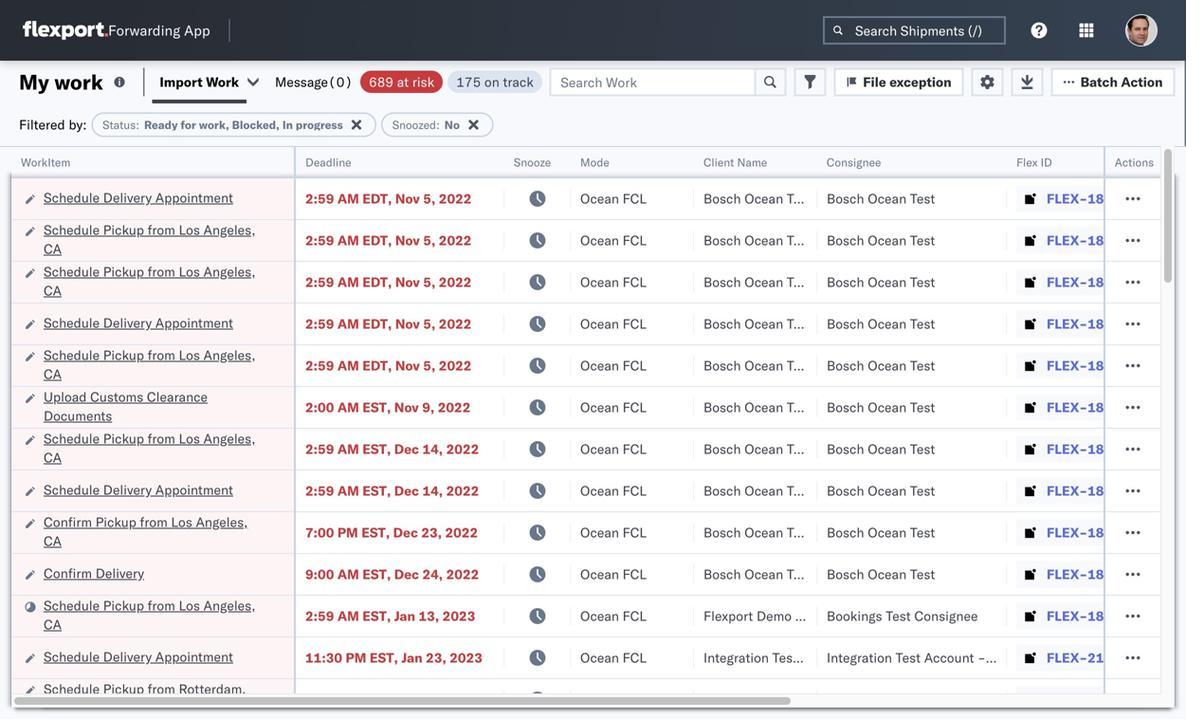 Task type: describe. For each thing, give the bounding box(es) containing it.
4 am from the top
[[338, 315, 359, 332]]

1 flex-1846748 from the top
[[1047, 190, 1146, 207]]

angeles, for confirm pickup from los angeles, ca link
[[196, 514, 248, 530]]

1 11:30 from the top
[[305, 649, 343, 666]]

4 schedule pickup from los angeles, ca button from the top
[[44, 429, 269, 469]]

mode button
[[571, 151, 675, 170]]

11 ocean fcl from the top
[[581, 608, 647, 624]]

flexport. image
[[23, 21, 108, 40]]

delivery up 'confirm pickup from los angeles, ca'
[[103, 481, 152, 498]]

id
[[1041, 155, 1053, 169]]

5, for schedule delivery appointment "link" associated with first "schedule delivery appointment" button
[[423, 190, 436, 207]]

schedule pickup from los angeles, ca for first schedule pickup from los angeles, ca link from the bottom of the page
[[44, 597, 256, 633]]

9:00
[[305, 566, 334, 582]]

pickup for third schedule pickup from los angeles, ca link from the bottom of the page
[[103, 347, 144, 363]]

snoozed : no
[[392, 118, 460, 132]]

2 flex-1889466 from the top
[[1047, 482, 1146, 499]]

confirm pickup from los angeles, ca
[[44, 514, 248, 549]]

5 1846748 from the top
[[1088, 357, 1146, 374]]

7:00
[[305, 524, 334, 541]]

los for first schedule pickup from los angeles, ca link from the bottom of the page
[[179, 597, 200, 614]]

2:00 am est, nov 9, 2022
[[305, 399, 471, 415]]

2 2130387 from the top
[[1088, 691, 1146, 708]]

3 1889466 from the top
[[1088, 524, 1146, 541]]

forwarding app link
[[23, 21, 210, 40]]

batch action
[[1081, 74, 1163, 90]]

forwarding
[[108, 21, 180, 39]]

2:00
[[305, 399, 334, 415]]

5 schedule pickup from los angeles, ca link from the top
[[44, 596, 269, 634]]

progress
[[296, 118, 343, 132]]

rotterdam,
[[179, 681, 246, 697]]

angeles, for third schedule pickup from los angeles, ca link from the bottom of the page
[[204, 347, 256, 363]]

2 schedule delivery appointment button from the top
[[44, 314, 233, 334]]

689
[[369, 74, 394, 90]]

1 account from the top
[[925, 649, 975, 666]]

7 schedule from the top
[[44, 481, 100, 498]]

5 schedule pickup from los angeles, ca button from the top
[[44, 596, 269, 636]]

deadline
[[305, 155, 351, 169]]

3 schedule delivery appointment button from the top
[[44, 480, 233, 501]]

los for confirm pickup from los angeles, ca link
[[171, 514, 192, 530]]

pickup for confirm pickup from los angeles, ca link
[[96, 514, 136, 530]]

consignee button
[[818, 151, 988, 170]]

2 lagerfeld from the top
[[1018, 691, 1074, 708]]

from for schedule pickup from rotterdam, netherlands link
[[148, 681, 175, 697]]

confirm delivery
[[44, 565, 144, 581]]

demo
[[757, 608, 792, 624]]

filtered by:
[[19, 116, 87, 133]]

jan for schedule pickup from rotterdam, netherlands
[[402, 691, 423, 708]]

pickup for fourth schedule pickup from los angeles, ca link from the top of the page
[[103, 430, 144, 447]]

2023 for schedule pickup from los angeles, ca
[[443, 608, 476, 624]]

2 14, from the top
[[423, 482, 443, 499]]

client
[[704, 155, 735, 169]]

6 fcl from the top
[[623, 399, 647, 415]]

2:59 am edt, nov 5, 2022 for schedule delivery appointment "link" corresponding to 3rd "schedule delivery appointment" button from the bottom
[[305, 315, 472, 332]]

client name button
[[694, 151, 799, 170]]

1 ocean fcl from the top
[[581, 190, 647, 207]]

10 ocean fcl from the top
[[581, 566, 647, 582]]

2 - from the top
[[978, 691, 986, 708]]

upload
[[44, 388, 87, 405]]

resize handle column header for client name button
[[795, 147, 818, 719]]

5, for schedule delivery appointment "link" corresponding to 3rd "schedule delivery appointment" button from the bottom
[[423, 315, 436, 332]]

1 integration test account - karl lagerfeld from the top
[[827, 649, 1074, 666]]

1846748 for fifth schedule pickup from los angeles, ca link from the bottom
[[1088, 232, 1146, 249]]

2 am from the top
[[338, 232, 359, 249]]

3 appointment from the top
[[155, 481, 233, 498]]

resize handle column header for 'deadline' button
[[482, 147, 505, 719]]

4 schedule pickup from los angeles, ca link from the top
[[44, 429, 269, 467]]

bookings test consignee
[[827, 608, 978, 624]]

2023 for schedule pickup from rotterdam, netherlands
[[450, 691, 483, 708]]

5 edt, from the top
[[363, 357, 392, 374]]

8 am from the top
[[338, 482, 359, 499]]

3 1846748 from the top
[[1088, 274, 1146, 290]]

track
[[503, 74, 534, 90]]

client name
[[704, 155, 768, 169]]

dec up 7:00 pm est, dec 23, 2022
[[394, 482, 419, 499]]

no
[[445, 118, 460, 132]]

2 flex-1846748 from the top
[[1047, 232, 1146, 249]]

resize handle column header for consignee button
[[985, 147, 1007, 719]]

9 flex- from the top
[[1047, 524, 1088, 541]]

7 2:59 from the top
[[305, 482, 334, 499]]

1 2:59 from the top
[[305, 190, 334, 207]]

9:00 am est, dec 24, 2022
[[305, 566, 479, 582]]

risk
[[413, 74, 435, 90]]

3 2:59 am edt, nov 5, 2022 from the top
[[305, 274, 472, 290]]

file
[[863, 74, 887, 90]]

1893174
[[1088, 608, 1146, 624]]

2 11:30 from the top
[[305, 691, 343, 708]]

23, for schedule pickup from rotterdam, netherlands
[[426, 691, 447, 708]]

upload customs clearance documents button
[[44, 388, 269, 427]]

1 flex- from the top
[[1047, 190, 1088, 207]]

1 2130387 from the top
[[1088, 649, 1146, 666]]

import work
[[160, 74, 239, 90]]

6 flex-1846748 from the top
[[1047, 399, 1146, 415]]

flex
[[1017, 155, 1038, 169]]

6 am from the top
[[338, 399, 359, 415]]

1 integration from the top
[[827, 649, 893, 666]]

pm for schedule pickup from rotterdam, netherlands
[[346, 691, 367, 708]]

forwarding app
[[108, 21, 210, 39]]

1 vertical spatial jan
[[402, 649, 423, 666]]

5 ocean fcl from the top
[[581, 357, 647, 374]]

2 schedule pickup from los angeles, ca button from the top
[[44, 262, 269, 302]]

schedule delivery appointment for schedule delivery appointment "link" corresponding to 3rd "schedule delivery appointment" button from the bottom
[[44, 314, 233, 331]]

1 flex-1889466 from the top
[[1047, 441, 1146, 457]]

delivery inside 'link'
[[96, 565, 144, 581]]

4 schedule delivery appointment button from the top
[[44, 647, 233, 668]]

my
[[19, 69, 49, 95]]

schedule pickup from rotterdam, netherlands button
[[44, 680, 269, 719]]

Search Shipments (/) text field
[[823, 16, 1006, 45]]

1 schedule delivery appointment button from the top
[[44, 188, 233, 209]]

by:
[[69, 116, 87, 133]]

2 2:59 from the top
[[305, 232, 334, 249]]

2 account from the top
[[925, 691, 975, 708]]

work,
[[199, 118, 229, 132]]

ca for fifth schedule pickup from los angeles, ca link from the bottom
[[44, 240, 62, 257]]

5 flex-1846748 from the top
[[1047, 357, 1146, 374]]

confirm for confirm pickup from los angeles, ca
[[44, 514, 92, 530]]

actions
[[1116, 155, 1155, 169]]

import work button
[[160, 74, 239, 90]]

4 1889466 from the top
[[1088, 566, 1146, 582]]

1 flex-2130387 from the top
[[1047, 649, 1146, 666]]

flex id
[[1017, 155, 1053, 169]]

1 vertical spatial 2023
[[450, 649, 483, 666]]

2 schedule pickup from los angeles, ca link from the top
[[44, 262, 269, 300]]

message
[[275, 74, 328, 90]]

dec up 9:00 am est, dec 24, 2022
[[393, 524, 418, 541]]

4 flex-1889466 from the top
[[1047, 566, 1146, 582]]

4 fcl from the top
[[623, 315, 647, 332]]

689 at risk
[[369, 74, 435, 90]]

23, for confirm pickup from los angeles, ca
[[421, 524, 442, 541]]

1 11:30 pm est, jan 23, 2023 from the top
[[305, 649, 483, 666]]

2 appointment from the top
[[155, 314, 233, 331]]

ca for confirm pickup from los angeles, ca link
[[44, 533, 62, 549]]

name
[[738, 155, 768, 169]]

schedule pickup from rotterdam, netherlands
[[44, 681, 246, 716]]

12 fcl from the top
[[623, 649, 647, 666]]

Search Work text field
[[550, 68, 756, 96]]

at
[[397, 74, 409, 90]]

175
[[456, 74, 481, 90]]

3 am from the top
[[338, 274, 359, 290]]

1 - from the top
[[978, 649, 986, 666]]

netherlands
[[44, 700, 118, 716]]

1846748 for schedule delivery appointment "link" corresponding to 3rd "schedule delivery appointment" button from the bottom
[[1088, 315, 1146, 332]]

5 fcl from the top
[[623, 357, 647, 374]]

flex id button
[[1007, 151, 1140, 170]]

7 fcl from the top
[[623, 441, 647, 457]]

ca for first schedule pickup from los angeles, ca link from the bottom of the page
[[44, 616, 62, 633]]

snooze
[[514, 155, 551, 169]]

1 karl from the top
[[990, 649, 1014, 666]]

bookings
[[827, 608, 883, 624]]

6 schedule from the top
[[44, 430, 100, 447]]

delivery up schedule pickup from rotterdam, netherlands
[[103, 648, 152, 665]]

los for fifth schedule pickup from los angeles, ca link from the bottom
[[179, 221, 200, 238]]

2:59 am edt, nov 5, 2022 for schedule delivery appointment "link" associated with first "schedule delivery appointment" button
[[305, 190, 472, 207]]

3 schedule pickup from los angeles, ca button from the top
[[44, 346, 269, 386]]

in
[[283, 118, 293, 132]]

schedule delivery appointment for 2nd "schedule delivery appointment" button from the bottom of the page schedule delivery appointment "link"
[[44, 481, 233, 498]]

2:59 am est, jan 13, 2023
[[305, 608, 476, 624]]

1 vertical spatial 23,
[[426, 649, 447, 666]]

1 14, from the top
[[423, 441, 443, 457]]

app
[[184, 21, 210, 39]]

customs
[[90, 388, 143, 405]]

3 ocean fcl from the top
[[581, 274, 647, 290]]

workitem
[[21, 155, 71, 169]]

confirm pickup from los angeles, ca link
[[44, 513, 269, 551]]

consignee for flexport demo consignee
[[796, 608, 859, 624]]

resize handle column header for flex id button
[[1136, 147, 1159, 719]]

status : ready for work, blocked, in progress
[[103, 118, 343, 132]]

1 appointment from the top
[[155, 189, 233, 206]]

2 integration from the top
[[827, 691, 893, 708]]

3 flex-1846748 from the top
[[1047, 274, 1146, 290]]

ca for third schedule pickup from los angeles, ca link from the bottom of the page
[[44, 366, 62, 382]]

5 2:59 from the top
[[305, 357, 334, 374]]

schedule delivery appointment link for 4th "schedule delivery appointment" button from the top
[[44, 647, 233, 666]]

3 flex-1889466 from the top
[[1047, 524, 1146, 541]]

pm for confirm pickup from los angeles, ca
[[338, 524, 358, 541]]

los for third schedule pickup from los angeles, ca link from the bottom of the page
[[179, 347, 200, 363]]

ca for fourth schedule pickup from los angeles, ca link from the top of the page
[[44, 449, 62, 466]]

schedule pickup from rotterdam, netherlands link
[[44, 680, 269, 718]]

8 resize handle column header from the left
[[1138, 147, 1161, 719]]

3 resize handle column header from the left
[[548, 147, 571, 719]]

work
[[54, 69, 103, 95]]

1 1889466 from the top
[[1088, 441, 1146, 457]]

edt, for fifth schedule pickup from los angeles, ca link from the bottom
[[363, 232, 392, 249]]

ready
[[144, 118, 178, 132]]

1 schedule pickup from los angeles, ca link from the top
[[44, 221, 269, 258]]



Task type: vqa. For each thing, say whether or not it's contained in the screenshot.


Task type: locate. For each thing, give the bounding box(es) containing it.
3 edt, from the top
[[363, 274, 392, 290]]

schedule delivery appointment
[[44, 189, 233, 206], [44, 314, 233, 331], [44, 481, 233, 498], [44, 648, 233, 665]]

ocean
[[581, 190, 619, 207], [745, 190, 784, 207], [868, 190, 907, 207], [581, 232, 619, 249], [745, 232, 784, 249], [868, 232, 907, 249], [581, 274, 619, 290], [745, 274, 784, 290], [868, 274, 907, 290], [581, 315, 619, 332], [745, 315, 784, 332], [868, 315, 907, 332], [581, 357, 619, 374], [745, 357, 784, 374], [868, 357, 907, 374], [581, 399, 619, 415], [745, 399, 784, 415], [868, 399, 907, 415], [581, 441, 619, 457], [745, 441, 784, 457], [868, 441, 907, 457], [581, 482, 619, 499], [745, 482, 784, 499], [868, 482, 907, 499], [581, 524, 619, 541], [745, 524, 784, 541], [868, 524, 907, 541], [581, 566, 619, 582], [745, 566, 784, 582], [868, 566, 907, 582], [581, 608, 619, 624], [581, 649, 619, 666], [581, 691, 619, 708]]

schedule delivery appointment button up customs
[[44, 314, 233, 334]]

1 vertical spatial integration
[[827, 691, 893, 708]]

12 flex- from the top
[[1047, 649, 1088, 666]]

4 ca from the top
[[44, 449, 62, 466]]

4 flex-1846748 from the top
[[1047, 315, 1146, 332]]

0 vertical spatial pm
[[338, 524, 358, 541]]

3 5, from the top
[[423, 274, 436, 290]]

snoozed
[[392, 118, 436, 132]]

schedule inside schedule pickup from rotterdam, netherlands
[[44, 681, 100, 697]]

2 schedule from the top
[[44, 221, 100, 238]]

4 1846748 from the top
[[1088, 315, 1146, 332]]

1 1846748 from the top
[[1088, 190, 1146, 207]]

2 karl from the top
[[990, 691, 1014, 708]]

flexport demo consignee
[[704, 608, 859, 624]]

flex-1893174 button
[[1017, 603, 1150, 629], [1017, 603, 1150, 629]]

schedule delivery appointment link for 3rd "schedule delivery appointment" button from the bottom
[[44, 314, 233, 332]]

angeles, for first schedule pickup from los angeles, ca link from the bottom of the page
[[204, 597, 256, 614]]

1 vertical spatial 2:59 am est, dec 14, 2022
[[305, 482, 479, 499]]

10 flex- from the top
[[1047, 566, 1088, 582]]

5 schedule from the top
[[44, 347, 100, 363]]

2 11:30 pm est, jan 23, 2023 from the top
[[305, 691, 483, 708]]

2 schedule delivery appointment link from the top
[[44, 314, 233, 332]]

0 vertical spatial 2130387
[[1088, 649, 1146, 666]]

3 fcl from the top
[[623, 274, 647, 290]]

angeles,
[[204, 221, 256, 238], [204, 263, 256, 280], [204, 347, 256, 363], [204, 430, 256, 447], [196, 514, 248, 530], [204, 597, 256, 614]]

los for 2nd schedule pickup from los angeles, ca link
[[179, 263, 200, 280]]

11 fcl from the top
[[623, 608, 647, 624]]

edt, for schedule delivery appointment "link" corresponding to 3rd "schedule delivery appointment" button from the bottom
[[363, 315, 392, 332]]

from inside 'confirm pickup from los angeles, ca'
[[140, 514, 168, 530]]

0 vertical spatial lagerfeld
[[1018, 649, 1074, 666]]

2:59 am edt, nov 5, 2022
[[305, 190, 472, 207], [305, 232, 472, 249], [305, 274, 472, 290], [305, 315, 472, 332], [305, 357, 472, 374]]

consignee for bookings test consignee
[[915, 608, 978, 624]]

dec down 2:00 am est, nov 9, 2022
[[394, 441, 419, 457]]

delivery down 'confirm pickup from los angeles, ca'
[[96, 565, 144, 581]]

am
[[338, 190, 359, 207], [338, 232, 359, 249], [338, 274, 359, 290], [338, 315, 359, 332], [338, 357, 359, 374], [338, 399, 359, 415], [338, 441, 359, 457], [338, 482, 359, 499], [338, 566, 359, 582], [338, 608, 359, 624]]

appointment
[[155, 189, 233, 206], [155, 314, 233, 331], [155, 481, 233, 498], [155, 648, 233, 665]]

pickup for schedule pickup from rotterdam, netherlands link
[[103, 681, 144, 697]]

4 appointment from the top
[[155, 648, 233, 665]]

dec left "24," in the bottom of the page
[[394, 566, 419, 582]]

schedule delivery appointment link for first "schedule delivery appointment" button
[[44, 188, 233, 207]]

pickup for 2nd schedule pickup from los angeles, ca link
[[103, 263, 144, 280]]

file exception
[[863, 74, 952, 90]]

2 vertical spatial pm
[[346, 691, 367, 708]]

3 schedule delivery appointment from the top
[[44, 481, 233, 498]]

flex-2130387 button
[[1017, 645, 1150, 671], [1017, 645, 1150, 671], [1017, 686, 1150, 713], [1017, 686, 1150, 713]]

11:30
[[305, 649, 343, 666], [305, 691, 343, 708]]

bosch ocean test
[[704, 190, 812, 207], [827, 190, 936, 207], [704, 232, 812, 249], [827, 232, 936, 249], [704, 274, 812, 290], [827, 274, 936, 290], [704, 315, 812, 332], [827, 315, 936, 332], [704, 357, 812, 374], [827, 357, 936, 374], [704, 399, 812, 415], [827, 399, 936, 415], [704, 441, 812, 457], [827, 441, 936, 457], [704, 482, 812, 499], [827, 482, 936, 499], [704, 524, 812, 541], [827, 524, 936, 541], [704, 566, 812, 582], [827, 566, 936, 582]]

schedule pickup from los angeles, ca for fourth schedule pickup from los angeles, ca link from the top of the page
[[44, 430, 256, 466]]

est,
[[363, 399, 391, 415], [363, 441, 391, 457], [363, 482, 391, 499], [362, 524, 390, 541], [363, 566, 391, 582], [363, 608, 391, 624], [370, 649, 398, 666], [370, 691, 398, 708]]

2 : from the left
[[436, 118, 440, 132]]

2:59 am edt, nov 5, 2022 for fifth schedule pickup from los angeles, ca link from the bottom
[[305, 232, 472, 249]]

0 vertical spatial jan
[[394, 608, 416, 624]]

schedule delivery appointment button
[[44, 188, 233, 209], [44, 314, 233, 334], [44, 480, 233, 501], [44, 647, 233, 668]]

1 vertical spatial flex-2130387
[[1047, 691, 1146, 708]]

upload customs clearance documents link
[[44, 388, 269, 425]]

0 vertical spatial integration
[[827, 649, 893, 666]]

2 confirm from the top
[[44, 565, 92, 581]]

message (0)
[[275, 74, 353, 90]]

confirm delivery link
[[44, 564, 144, 583]]

flex-1893174
[[1047, 608, 1146, 624]]

appointment up confirm pickup from los angeles, ca link
[[155, 481, 233, 498]]

(0)
[[328, 74, 353, 90]]

2 2:59 am est, dec 14, 2022 from the top
[[305, 482, 479, 499]]

7 ocean fcl from the top
[[581, 441, 647, 457]]

ca inside 'confirm pickup from los angeles, ca'
[[44, 533, 62, 549]]

0 vertical spatial -
[[978, 649, 986, 666]]

1 vertical spatial confirm
[[44, 565, 92, 581]]

2 schedule pickup from los angeles, ca from the top
[[44, 263, 256, 299]]

consignee right bookings
[[915, 608, 978, 624]]

schedule delivery appointment up 'confirm pickup from los angeles, ca'
[[44, 481, 233, 498]]

0 vertical spatial confirm
[[44, 514, 92, 530]]

confirm inside 'confirm pickup from los angeles, ca'
[[44, 514, 92, 530]]

action
[[1122, 74, 1163, 90]]

1 vertical spatial karl
[[990, 691, 1014, 708]]

flex-1846748
[[1047, 190, 1146, 207], [1047, 232, 1146, 249], [1047, 274, 1146, 290], [1047, 315, 1146, 332], [1047, 357, 1146, 374], [1047, 399, 1146, 415]]

5, for fifth schedule pickup from los angeles, ca link from the bottom
[[423, 232, 436, 249]]

schedule delivery appointment button up schedule pickup from rotterdam, netherlands
[[44, 647, 233, 668]]

flex-1889466
[[1047, 441, 1146, 457], [1047, 482, 1146, 499], [1047, 524, 1146, 541], [1047, 566, 1146, 582]]

delivery down workitem "button"
[[103, 189, 152, 206]]

angeles, for fourth schedule pickup from los angeles, ca link from the top of the page
[[204, 430, 256, 447]]

schedule
[[44, 189, 100, 206], [44, 221, 100, 238], [44, 263, 100, 280], [44, 314, 100, 331], [44, 347, 100, 363], [44, 430, 100, 447], [44, 481, 100, 498], [44, 597, 100, 614], [44, 648, 100, 665], [44, 681, 100, 697]]

9 ocean fcl from the top
[[581, 524, 647, 541]]

5,
[[423, 190, 436, 207], [423, 232, 436, 249], [423, 274, 436, 290], [423, 315, 436, 332], [423, 357, 436, 374]]

exception
[[890, 74, 952, 90]]

consignee down file
[[827, 155, 882, 169]]

flexport
[[704, 608, 754, 624]]

2 edt, from the top
[[363, 232, 392, 249]]

schedule delivery appointment link up schedule pickup from rotterdam, netherlands
[[44, 647, 233, 666]]

14, down 9,
[[423, 441, 443, 457]]

integration
[[827, 649, 893, 666], [827, 691, 893, 708]]

ca for 2nd schedule pickup from los angeles, ca link
[[44, 282, 62, 299]]

deadline button
[[296, 151, 486, 170]]

pickup inside schedule pickup from rotterdam, netherlands
[[103, 681, 144, 697]]

jan for schedule pickup from los angeles, ca
[[394, 608, 416, 624]]

8 flex- from the top
[[1047, 482, 1088, 499]]

2 flex-2130387 from the top
[[1047, 691, 1146, 708]]

confirm delivery button
[[44, 564, 144, 585]]

2022
[[439, 190, 472, 207], [439, 232, 472, 249], [439, 274, 472, 290], [439, 315, 472, 332], [439, 357, 472, 374], [438, 399, 471, 415], [446, 441, 479, 457], [446, 482, 479, 499], [445, 524, 478, 541], [446, 566, 479, 582]]

0 vertical spatial karl
[[990, 649, 1014, 666]]

7 am from the top
[[338, 441, 359, 457]]

pickup
[[103, 221, 144, 238], [103, 263, 144, 280], [103, 347, 144, 363], [103, 430, 144, 447], [96, 514, 136, 530], [103, 597, 144, 614], [103, 681, 144, 697]]

from for third schedule pickup from los angeles, ca link from the bottom of the page
[[148, 347, 175, 363]]

9 fcl from the top
[[623, 524, 647, 541]]

13 flex- from the top
[[1047, 691, 1088, 708]]

resize handle column header for 'mode' button
[[672, 147, 694, 719]]

los for fourth schedule pickup from los angeles, ca link from the top of the page
[[179, 430, 200, 447]]

schedule pickup from los angeles, ca link
[[44, 221, 269, 258], [44, 262, 269, 300], [44, 346, 269, 384], [44, 429, 269, 467], [44, 596, 269, 634]]

schedule delivery appointment button up 'confirm pickup from los angeles, ca'
[[44, 480, 233, 501]]

2 ca from the top
[[44, 282, 62, 299]]

0 horizontal spatial :
[[136, 118, 139, 132]]

1 edt, from the top
[[363, 190, 392, 207]]

confirm for confirm delivery
[[44, 565, 92, 581]]

2 vertical spatial 23,
[[426, 691, 447, 708]]

2 1889466 from the top
[[1088, 482, 1146, 499]]

1 vertical spatial account
[[925, 691, 975, 708]]

24,
[[423, 566, 443, 582]]

delivery up customs
[[103, 314, 152, 331]]

bosch
[[704, 190, 741, 207], [827, 190, 865, 207], [704, 232, 741, 249], [827, 232, 865, 249], [704, 274, 741, 290], [827, 274, 865, 290], [704, 315, 741, 332], [827, 315, 865, 332], [704, 357, 741, 374], [827, 357, 865, 374], [704, 399, 741, 415], [827, 399, 865, 415], [704, 441, 741, 457], [827, 441, 865, 457], [704, 482, 741, 499], [827, 482, 865, 499], [704, 524, 741, 541], [827, 524, 865, 541], [704, 566, 741, 582], [827, 566, 865, 582]]

schedule delivery appointment link up customs
[[44, 314, 233, 332]]

: left no
[[436, 118, 440, 132]]

schedule delivery appointment up customs
[[44, 314, 233, 331]]

2 vertical spatial jan
[[402, 691, 423, 708]]

6 2:59 from the top
[[305, 441, 334, 457]]

angeles, inside 'confirm pickup from los angeles, ca'
[[196, 514, 248, 530]]

3 ca from the top
[[44, 366, 62, 382]]

schedule delivery appointment for 4th "schedule delivery appointment" button from the top schedule delivery appointment "link"
[[44, 648, 233, 665]]

from for confirm pickup from los angeles, ca link
[[140, 514, 168, 530]]

from for fifth schedule pickup from los angeles, ca link from the bottom
[[148, 221, 175, 238]]

resize handle column header
[[271, 147, 294, 719], [482, 147, 505, 719], [548, 147, 571, 719], [672, 147, 694, 719], [795, 147, 818, 719], [985, 147, 1007, 719], [1136, 147, 1159, 719], [1138, 147, 1161, 719]]

2:59
[[305, 190, 334, 207], [305, 232, 334, 249], [305, 274, 334, 290], [305, 315, 334, 332], [305, 357, 334, 374], [305, 441, 334, 457], [305, 482, 334, 499], [305, 608, 334, 624]]

: for snoozed
[[436, 118, 440, 132]]

edt,
[[363, 190, 392, 207], [363, 232, 392, 249], [363, 274, 392, 290], [363, 315, 392, 332], [363, 357, 392, 374]]

schedule delivery appointment down workitem "button"
[[44, 189, 233, 206]]

6 ocean fcl from the top
[[581, 399, 647, 415]]

2 resize handle column header from the left
[[482, 147, 505, 719]]

10 schedule from the top
[[44, 681, 100, 697]]

1846748 for schedule delivery appointment "link" associated with first "schedule delivery appointment" button
[[1088, 190, 1146, 207]]

1 horizontal spatial :
[[436, 118, 440, 132]]

1 confirm from the top
[[44, 514, 92, 530]]

schedule delivery appointment link
[[44, 188, 233, 207], [44, 314, 233, 332], [44, 480, 233, 499], [44, 647, 233, 666]]

los inside 'confirm pickup from los angeles, ca'
[[171, 514, 192, 530]]

integration test account - karl lagerfeld
[[827, 649, 1074, 666], [827, 691, 1074, 708]]

status
[[103, 118, 136, 132]]

schedule delivery appointment up schedule pickup from rotterdam, netherlands
[[44, 648, 233, 665]]

1 vertical spatial 14,
[[423, 482, 443, 499]]

8 ocean fcl from the top
[[581, 482, 647, 499]]

schedule delivery appointment link up 'confirm pickup from los angeles, ca'
[[44, 480, 233, 499]]

2 fcl from the top
[[623, 232, 647, 249]]

schedule delivery appointment link down workitem "button"
[[44, 188, 233, 207]]

schedule delivery appointment link for 2nd "schedule delivery appointment" button from the bottom of the page
[[44, 480, 233, 499]]

consignee right demo
[[796, 608, 859, 624]]

1 vertical spatial -
[[978, 691, 986, 708]]

5 resize handle column header from the left
[[795, 147, 818, 719]]

2130387
[[1088, 649, 1146, 666], [1088, 691, 1146, 708]]

13 ocean fcl from the top
[[581, 691, 647, 708]]

3 schedule from the top
[[44, 263, 100, 280]]

0 vertical spatial 14,
[[423, 441, 443, 457]]

mode
[[581, 155, 610, 169]]

work
[[206, 74, 239, 90]]

9,
[[422, 399, 435, 415]]

7:00 pm est, dec 23, 2022
[[305, 524, 478, 541]]

resize handle column header for workitem "button"
[[271, 147, 294, 719]]

confirm inside 'link'
[[44, 565, 92, 581]]

2 2:59 am edt, nov 5, 2022 from the top
[[305, 232, 472, 249]]

11:30 pm est, jan 23, 2023
[[305, 649, 483, 666], [305, 691, 483, 708]]

schedule pickup from los angeles, ca for fifth schedule pickup from los angeles, ca link from the bottom
[[44, 221, 256, 257]]

23,
[[421, 524, 442, 541], [426, 649, 447, 666], [426, 691, 447, 708]]

2 vertical spatial 2023
[[450, 691, 483, 708]]

: left ready
[[136, 118, 139, 132]]

documents
[[44, 407, 112, 424]]

14,
[[423, 441, 443, 457], [423, 482, 443, 499]]

14, up 7:00 pm est, dec 23, 2022
[[423, 482, 443, 499]]

from for 2nd schedule pickup from los angeles, ca link
[[148, 263, 175, 280]]

schedule pickup from los angeles, ca
[[44, 221, 256, 257], [44, 263, 256, 299], [44, 347, 256, 382], [44, 430, 256, 466], [44, 597, 256, 633]]

1 vertical spatial pm
[[346, 649, 367, 666]]

jan
[[394, 608, 416, 624], [402, 649, 423, 666], [402, 691, 423, 708]]

175 on track
[[456, 74, 534, 90]]

8 2:59 from the top
[[305, 608, 334, 624]]

pickup inside 'confirm pickup from los angeles, ca'
[[96, 514, 136, 530]]

0 vertical spatial flex-2130387
[[1047, 649, 1146, 666]]

1 vertical spatial 11:30
[[305, 691, 343, 708]]

10 fcl from the top
[[623, 566, 647, 582]]

1 schedule pickup from los angeles, ca button from the top
[[44, 221, 269, 260]]

pickup for fifth schedule pickup from los angeles, ca link from the bottom
[[103, 221, 144, 238]]

2:59 am est, dec 14, 2022
[[305, 441, 479, 457], [305, 482, 479, 499]]

angeles, for fifth schedule pickup from los angeles, ca link from the bottom
[[204, 221, 256, 238]]

angeles, for 2nd schedule pickup from los angeles, ca link
[[204, 263, 256, 280]]

from
[[148, 221, 175, 238], [148, 263, 175, 280], [148, 347, 175, 363], [148, 430, 175, 447], [140, 514, 168, 530], [148, 597, 175, 614], [148, 681, 175, 697]]

0 vertical spatial 11:30
[[305, 649, 343, 666]]

appointment up "clearance"
[[155, 314, 233, 331]]

0 vertical spatial integration test account - karl lagerfeld
[[827, 649, 1074, 666]]

my work
[[19, 69, 103, 95]]

5 am from the top
[[338, 357, 359, 374]]

1 vertical spatial lagerfeld
[[1018, 691, 1074, 708]]

from for fourth schedule pickup from los angeles, ca link from the top of the page
[[148, 430, 175, 447]]

for
[[181, 118, 196, 132]]

11 flex- from the top
[[1047, 608, 1088, 624]]

pickup for first schedule pickup from los angeles, ca link from the bottom of the page
[[103, 597, 144, 614]]

0 vertical spatial 2023
[[443, 608, 476, 624]]

flex-1889466 button
[[1017, 436, 1150, 462], [1017, 436, 1150, 462], [1017, 478, 1150, 504], [1017, 478, 1150, 504], [1017, 519, 1150, 546], [1017, 519, 1150, 546], [1017, 561, 1150, 588], [1017, 561, 1150, 588]]

blocked,
[[232, 118, 280, 132]]

lagerfeld
[[1018, 649, 1074, 666], [1018, 691, 1074, 708]]

appointment down workitem "button"
[[155, 189, 233, 206]]

from for first schedule pickup from los angeles, ca link from the bottom of the page
[[148, 597, 175, 614]]

4 schedule delivery appointment from the top
[[44, 648, 233, 665]]

4 schedule from the top
[[44, 314, 100, 331]]

7 flex- from the top
[[1047, 441, 1088, 457]]

1 fcl from the top
[[623, 190, 647, 207]]

workitem button
[[11, 151, 275, 170]]

4 5, from the top
[[423, 315, 436, 332]]

dec
[[394, 441, 419, 457], [394, 482, 419, 499], [393, 524, 418, 541], [394, 566, 419, 582]]

4 2:59 from the top
[[305, 315, 334, 332]]

1846748 for 'upload customs clearance documents' link
[[1088, 399, 1146, 415]]

pm
[[338, 524, 358, 541], [346, 649, 367, 666], [346, 691, 367, 708]]

6 flex- from the top
[[1047, 399, 1088, 415]]

filtered
[[19, 116, 65, 133]]

confirm pickup from los angeles, ca button
[[44, 513, 269, 553]]

5 schedule pickup from los angeles, ca from the top
[[44, 597, 256, 633]]

clearance
[[147, 388, 208, 405]]

13,
[[419, 608, 439, 624]]

: for status
[[136, 118, 139, 132]]

6 1846748 from the top
[[1088, 399, 1146, 415]]

los
[[179, 221, 200, 238], [179, 263, 200, 280], [179, 347, 200, 363], [179, 430, 200, 447], [171, 514, 192, 530], [179, 597, 200, 614]]

5 5, from the top
[[423, 357, 436, 374]]

account
[[925, 649, 975, 666], [925, 691, 975, 708]]

9 schedule from the top
[[44, 648, 100, 665]]

import
[[160, 74, 203, 90]]

2 ocean fcl from the top
[[581, 232, 647, 249]]

ocean fcl
[[581, 190, 647, 207], [581, 232, 647, 249], [581, 274, 647, 290], [581, 315, 647, 332], [581, 357, 647, 374], [581, 399, 647, 415], [581, 441, 647, 457], [581, 482, 647, 499], [581, 524, 647, 541], [581, 566, 647, 582], [581, 608, 647, 624], [581, 649, 647, 666], [581, 691, 647, 708]]

from inside schedule pickup from rotterdam, netherlands
[[148, 681, 175, 697]]

10 am from the top
[[338, 608, 359, 624]]

schedule delivery appointment for schedule delivery appointment "link" associated with first "schedule delivery appointment" button
[[44, 189, 233, 206]]

batch action button
[[1052, 68, 1176, 96]]

4 flex- from the top
[[1047, 315, 1088, 332]]

1 vertical spatial 11:30 pm est, jan 23, 2023
[[305, 691, 483, 708]]

upload customs clearance documents
[[44, 388, 208, 424]]

edt, for schedule delivery appointment "link" associated with first "schedule delivery appointment" button
[[363, 190, 392, 207]]

schedule pickup from los angeles, ca for third schedule pickup from los angeles, ca link from the bottom of the page
[[44, 347, 256, 382]]

1 vertical spatial 2130387
[[1088, 691, 1146, 708]]

2:59 am est, dec 14, 2022 down 2:00 am est, nov 9, 2022
[[305, 441, 479, 457]]

0 vertical spatial 11:30 pm est, jan 23, 2023
[[305, 649, 483, 666]]

1 vertical spatial integration test account - karl lagerfeld
[[827, 691, 1074, 708]]

schedule delivery appointment button down workitem "button"
[[44, 188, 233, 209]]

confirm down 'confirm pickup from los angeles, ca'
[[44, 565, 92, 581]]

batch
[[1081, 74, 1118, 90]]

0 vertical spatial 23,
[[421, 524, 442, 541]]

4 ocean fcl from the top
[[581, 315, 647, 332]]

appointment up rotterdam,
[[155, 648, 233, 665]]

2:59 am est, dec 14, 2022 up 7:00 pm est, dec 23, 2022
[[305, 482, 479, 499]]

on
[[485, 74, 500, 90]]

8 schedule from the top
[[44, 597, 100, 614]]

0 vertical spatial 2:59 am est, dec 14, 2022
[[305, 441, 479, 457]]

3 schedule pickup from los angeles, ca link from the top
[[44, 346, 269, 384]]

1 resize handle column header from the left
[[271, 147, 294, 719]]

schedule pickup from los angeles, ca for 2nd schedule pickup from los angeles, ca link
[[44, 263, 256, 299]]

confirm up confirm delivery
[[44, 514, 92, 530]]

0 vertical spatial account
[[925, 649, 975, 666]]

consignee inside button
[[827, 155, 882, 169]]



